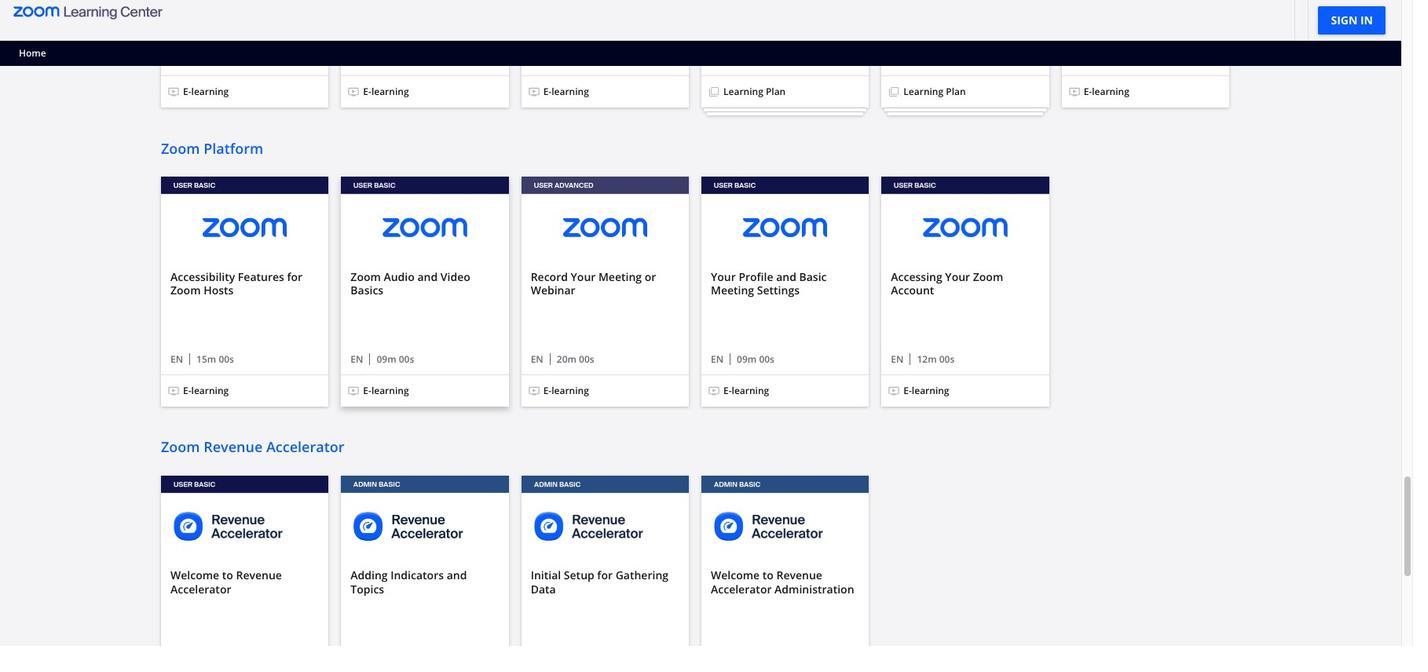 Task type: vqa. For each thing, say whether or not it's contained in the screenshot.
left courses
yes



Task type: describe. For each thing, give the bounding box(es) containing it.
09m 00s for basics
[[377, 352, 414, 366]]

home
[[19, 46, 46, 60]]

courses for 4 courses
[[719, 53, 754, 67]]

initial setup for gathering data link
[[531, 568, 680, 597]]

profile
[[739, 269, 774, 284]]

4
[[711, 53, 716, 67]]

platform
[[204, 139, 263, 158]]

sign
[[1331, 12, 1358, 27]]

adding indicators and topics
[[351, 568, 467, 597]]

account
[[891, 283, 935, 298]]

3 10m from the left
[[557, 53, 577, 67]]

plan for 48m
[[766, 85, 786, 99]]

1 10m from the left
[[197, 53, 216, 67]]

gathering
[[616, 568, 669, 583]]

accelerator for welcome to revenue accelerator
[[171, 582, 231, 597]]

20m
[[557, 352, 577, 366]]

your for accessing
[[946, 269, 970, 284]]

15m 00s inside zoom platform list
[[197, 352, 234, 366]]

indicators
[[391, 568, 444, 583]]

zoom for zoom platform
[[161, 139, 200, 158]]

20m 00s
[[557, 352, 595, 366]]

hosts
[[204, 283, 234, 298]]

zoom platform list
[[155, 177, 1056, 407]]

topics
[[351, 582, 384, 597]]

accessibility features for zoom hosts link
[[171, 269, 319, 298]]

and for indicators
[[447, 568, 467, 583]]

meeting inside "your profile and basic meeting settings"
[[711, 283, 754, 298]]

zoom inside accessibility features for zoom hosts
[[171, 283, 201, 298]]

zoom platform link
[[161, 139, 263, 158]]

in
[[1361, 12, 1373, 27]]

basics
[[351, 283, 384, 298]]

09m 00s for meeting
[[737, 352, 775, 366]]

your profile and basic meeting settings
[[711, 269, 827, 298]]

or
[[645, 269, 656, 284]]

accessibility
[[171, 269, 235, 284]]

learning for 4 courses
[[724, 85, 764, 99]]

0 vertical spatial 15m
[[1097, 53, 1117, 67]]

12m 00s
[[917, 352, 955, 366]]

basic
[[799, 269, 827, 284]]

administration
[[775, 582, 855, 597]]

plan for 42m
[[946, 85, 966, 99]]

welcome to revenue accelerator administration
[[711, 568, 855, 597]]

initial
[[531, 568, 561, 583]]

zoom audio and video basics
[[351, 269, 470, 298]]

3 10m 00s from the left
[[557, 53, 595, 67]]

your inside "your profile and basic meeting settings"
[[711, 269, 736, 284]]

courses for 3 courses
[[899, 53, 934, 67]]

accelerator for welcome to revenue accelerator administration
[[711, 582, 772, 597]]

initial setup for gathering data
[[531, 568, 669, 597]]

record
[[531, 269, 568, 284]]

home link
[[19, 44, 46, 63]]

for for features
[[287, 269, 303, 284]]

3 courses
[[891, 53, 934, 67]]

1 10m 00s from the left
[[197, 53, 234, 67]]

to for welcome to revenue accelerator administration
[[763, 568, 774, 583]]

list containing en
[[155, 0, 1414, 108]]

zoom for zoom revenue accelerator
[[161, 438, 200, 457]]

learning plan for 4 courses
[[724, 85, 786, 99]]

webinar
[[531, 283, 576, 298]]

42m
[[948, 53, 967, 67]]



Task type: locate. For each thing, give the bounding box(es) containing it.
zoom
[[161, 139, 200, 158], [351, 269, 381, 284], [973, 269, 1004, 284], [171, 283, 201, 298], [161, 438, 200, 457]]

record your meeting or webinar link
[[531, 269, 680, 298]]

15m 00s
[[1097, 53, 1135, 67], [197, 352, 234, 366]]

list item
[[1236, 0, 1414, 108]]

zoom inside the zoom audio and video basics
[[351, 269, 381, 284]]

1 horizontal spatial learning plan
[[904, 85, 966, 99]]

welcome to revenue accelerator
[[171, 568, 282, 597]]

10m
[[197, 53, 216, 67], [377, 53, 396, 67], [557, 53, 577, 67]]

revenue inside welcome to revenue accelerator
[[236, 568, 282, 583]]

2 horizontal spatial accelerator
[[711, 582, 772, 597]]

learning
[[191, 85, 229, 99], [372, 85, 409, 99], [552, 85, 589, 99], [1092, 85, 1130, 99], [191, 384, 229, 398], [372, 384, 409, 398], [552, 384, 589, 398], [732, 384, 769, 398], [912, 384, 950, 398]]

learning plan down the 3 courses
[[904, 85, 966, 99]]

zoom platform
[[161, 139, 263, 158]]

and left video
[[418, 269, 438, 284]]

go to zoom learning center homepage image
[[13, 6, 163, 20]]

welcome inside welcome to revenue accelerator
[[171, 568, 219, 583]]

e-learning
[[183, 85, 229, 99], [363, 85, 409, 99], [543, 85, 589, 99], [1084, 85, 1130, 99], [183, 384, 229, 398], [363, 384, 409, 398], [543, 384, 589, 398], [724, 384, 769, 398], [904, 384, 950, 398]]

2 09m 00s from the left
[[737, 352, 775, 366]]

0 horizontal spatial accelerator
[[171, 582, 231, 597]]

09m 00s down basics
[[377, 352, 414, 366]]

en
[[171, 53, 183, 67], [351, 53, 363, 67], [531, 53, 544, 67], [1071, 53, 1084, 67], [171, 352, 183, 366], [351, 352, 363, 366], [531, 352, 544, 366], [711, 352, 724, 366], [891, 352, 904, 366]]

1 to from the left
[[222, 568, 233, 583]]

1 horizontal spatial meeting
[[711, 283, 754, 298]]

1 horizontal spatial your
[[711, 269, 736, 284]]

adding
[[351, 568, 388, 583]]

1 plan from the left
[[766, 85, 786, 99]]

for for setup
[[597, 568, 613, 583]]

3
[[891, 53, 897, 67]]

welcome for welcome to revenue accelerator administration
[[711, 568, 760, 583]]

0 horizontal spatial 15m 00s
[[197, 352, 234, 366]]

1 09m 00s from the left
[[377, 352, 414, 366]]

accelerator inside welcome to revenue accelerator
[[171, 582, 231, 597]]

12m
[[917, 352, 937, 366]]

0 vertical spatial for
[[287, 269, 303, 284]]

0 vertical spatial 15m 00s
[[1097, 53, 1135, 67]]

0 horizontal spatial welcome
[[171, 568, 219, 583]]

0 horizontal spatial 10m 00s
[[197, 53, 234, 67]]

0 horizontal spatial learning
[[724, 85, 764, 99]]

2 horizontal spatial 10m 00s
[[557, 53, 595, 67]]

learning down 4 courses
[[724, 85, 764, 99]]

learning plan
[[724, 85, 786, 99], [904, 85, 966, 99]]

0 horizontal spatial 10m
[[197, 53, 216, 67]]

09m for basics
[[377, 352, 396, 366]]

meeting left "or"
[[599, 269, 642, 284]]

for
[[287, 269, 303, 284], [597, 568, 613, 583]]

audio
[[384, 269, 415, 284]]

48m 00s
[[767, 53, 805, 67]]

0 horizontal spatial and
[[418, 269, 438, 284]]

15m inside zoom platform list
[[197, 352, 216, 366]]

your right accessing
[[946, 269, 970, 284]]

learning
[[724, 85, 764, 99], [904, 85, 944, 99]]

revenue for welcome to revenue accelerator
[[236, 568, 282, 583]]

2 learning from the left
[[904, 85, 944, 99]]

0 horizontal spatial courses
[[719, 53, 754, 67]]

courses right 4
[[719, 53, 754, 67]]

1 vertical spatial 15m 00s
[[197, 352, 234, 366]]

your
[[571, 269, 596, 284], [711, 269, 736, 284], [946, 269, 970, 284]]

1 horizontal spatial courses
[[899, 53, 934, 67]]

3 your from the left
[[946, 269, 970, 284]]

for inside accessibility features for zoom hosts
[[287, 269, 303, 284]]

09m for meeting
[[737, 352, 757, 366]]

1 learning from the left
[[724, 85, 764, 99]]

your inside accessing your zoom account
[[946, 269, 970, 284]]

00s
[[219, 53, 234, 67], [399, 53, 414, 67], [579, 53, 595, 67], [790, 53, 805, 67], [970, 53, 985, 67], [1120, 53, 1135, 67], [219, 352, 234, 366], [399, 352, 414, 366], [579, 352, 595, 366], [759, 352, 775, 366], [940, 352, 955, 366]]

2 to from the left
[[763, 568, 774, 583]]

0 horizontal spatial plan
[[766, 85, 786, 99]]

10m 00s
[[197, 53, 234, 67], [377, 53, 414, 67], [557, 53, 595, 67]]

zoom revenue accelerator
[[161, 438, 345, 457]]

revenue
[[204, 438, 263, 457], [236, 568, 282, 583], [777, 568, 823, 583]]

1 vertical spatial for
[[597, 568, 613, 583]]

2 learning plan from the left
[[904, 85, 966, 99]]

1 horizontal spatial accelerator
[[266, 438, 345, 457]]

plan
[[766, 85, 786, 99], [946, 85, 966, 99]]

0 horizontal spatial 09m
[[377, 352, 396, 366]]

1 horizontal spatial 09m 00s
[[737, 352, 775, 366]]

your profile and basic meeting settings link
[[711, 269, 860, 298]]

and for profile
[[776, 269, 797, 284]]

meeting
[[599, 269, 642, 284], [711, 283, 754, 298]]

2 courses from the left
[[899, 53, 934, 67]]

2 horizontal spatial your
[[946, 269, 970, 284]]

09m 00s down the settings
[[737, 352, 775, 366]]

1 horizontal spatial 15m 00s
[[1097, 53, 1135, 67]]

and inside the zoom audio and video basics
[[418, 269, 438, 284]]

09m 00s
[[377, 352, 414, 366], [737, 352, 775, 366]]

sign in
[[1331, 12, 1373, 27]]

1 vertical spatial 15m
[[197, 352, 216, 366]]

1 courses from the left
[[719, 53, 754, 67]]

0 horizontal spatial 09m 00s
[[377, 352, 414, 366]]

and inside adding indicators and topics
[[447, 568, 467, 583]]

and
[[418, 269, 438, 284], [776, 269, 797, 284], [447, 568, 467, 583]]

0 horizontal spatial to
[[222, 568, 233, 583]]

settings
[[757, 283, 800, 298]]

accelerator inside welcome to revenue accelerator administration
[[711, 582, 772, 597]]

42m 00s
[[948, 53, 985, 67]]

learning plan for 3 courses
[[904, 85, 966, 99]]

2 plan from the left
[[946, 85, 966, 99]]

setup
[[564, 568, 595, 583]]

48m
[[767, 53, 787, 67]]

09m
[[377, 352, 396, 366], [737, 352, 757, 366]]

1 welcome from the left
[[171, 568, 219, 583]]

sign in button
[[1319, 6, 1386, 34]]

courses right 3
[[899, 53, 934, 67]]

e-
[[183, 85, 191, 99], [363, 85, 372, 99], [543, 85, 552, 99], [1084, 85, 1092, 99], [183, 384, 191, 398], [363, 384, 372, 398], [543, 384, 552, 398], [724, 384, 732, 398], [904, 384, 912, 398]]

1 your from the left
[[571, 269, 596, 284]]

0 horizontal spatial your
[[571, 269, 596, 284]]

and right indicators
[[447, 568, 467, 583]]

and inside "your profile and basic meeting settings"
[[776, 269, 797, 284]]

record your meeting or webinar
[[531, 269, 656, 298]]

welcome to revenue accelerator administration link
[[711, 568, 860, 597]]

for right the features
[[287, 269, 303, 284]]

to
[[222, 568, 233, 583], [763, 568, 774, 583]]

1 horizontal spatial 15m
[[1097, 53, 1117, 67]]

learning for 3 courses
[[904, 85, 944, 99]]

and for audio
[[418, 269, 438, 284]]

2 09m from the left
[[737, 352, 757, 366]]

welcome to revenue accelerator link
[[171, 568, 319, 597]]

revenue for welcome to revenue accelerator administration
[[777, 568, 823, 583]]

your right record
[[571, 269, 596, 284]]

plan down 42m
[[946, 85, 966, 99]]

learning plan down 4 courses
[[724, 85, 786, 99]]

1 horizontal spatial and
[[447, 568, 467, 583]]

courses
[[719, 53, 754, 67], [899, 53, 934, 67]]

2 10m 00s from the left
[[377, 53, 414, 67]]

welcome for welcome to revenue accelerator
[[171, 568, 219, 583]]

accelerator
[[266, 438, 345, 457], [171, 582, 231, 597], [711, 582, 772, 597]]

2 horizontal spatial and
[[776, 269, 797, 284]]

1 learning plan from the left
[[724, 85, 786, 99]]

1 horizontal spatial for
[[597, 568, 613, 583]]

and left basic
[[776, 269, 797, 284]]

zoom revenue accelerator list
[[155, 476, 876, 647]]

1 horizontal spatial plan
[[946, 85, 966, 99]]

2 horizontal spatial 10m
[[557, 53, 577, 67]]

learning down the 3 courses
[[904, 85, 944, 99]]

data
[[531, 582, 556, 597]]

2 welcome from the left
[[711, 568, 760, 583]]

adding indicators and topics link
[[351, 568, 499, 597]]

1 horizontal spatial 09m
[[737, 352, 757, 366]]

0 horizontal spatial 15m
[[197, 352, 216, 366]]

to inside welcome to revenue accelerator administration
[[763, 568, 774, 583]]

your left profile
[[711, 269, 736, 284]]

4 courses
[[711, 53, 754, 67]]

1 horizontal spatial 10m 00s
[[377, 53, 414, 67]]

1 horizontal spatial to
[[763, 568, 774, 583]]

accessing your zoom account
[[891, 269, 1004, 298]]

welcome inside welcome to revenue accelerator administration
[[711, 568, 760, 583]]

zoom inside accessing your zoom account
[[973, 269, 1004, 284]]

2 10m from the left
[[377, 53, 396, 67]]

features
[[238, 269, 284, 284]]

0 horizontal spatial for
[[287, 269, 303, 284]]

meeting left the settings
[[711, 283, 754, 298]]

video
[[441, 269, 470, 284]]

2 your from the left
[[711, 269, 736, 284]]

1 09m from the left
[[377, 352, 396, 366]]

plan down 48m
[[766, 85, 786, 99]]

0 horizontal spatial meeting
[[599, 269, 642, 284]]

for right setup
[[597, 568, 613, 583]]

1 horizontal spatial welcome
[[711, 568, 760, 583]]

your for record
[[571, 269, 596, 284]]

accessing
[[891, 269, 943, 284]]

1 horizontal spatial learning
[[904, 85, 944, 99]]

your inside record your meeting or webinar
[[571, 269, 596, 284]]

revenue inside welcome to revenue accelerator administration
[[777, 568, 823, 583]]

zoom for zoom audio and video basics
[[351, 269, 381, 284]]

zoom audio and video basics link
[[351, 269, 499, 298]]

15m
[[1097, 53, 1117, 67], [197, 352, 216, 366]]

list
[[155, 0, 1414, 108]]

welcome
[[171, 568, 219, 583], [711, 568, 760, 583]]

to inside welcome to revenue accelerator
[[222, 568, 233, 583]]

accessing your zoom account link
[[891, 269, 1040, 298]]

accessibility features for zoom hosts
[[171, 269, 303, 298]]

to for welcome to revenue accelerator
[[222, 568, 233, 583]]

meeting inside record your meeting or webinar
[[599, 269, 642, 284]]

zoom revenue accelerator link
[[161, 438, 345, 457]]

for inside initial setup for gathering data
[[597, 568, 613, 583]]

1 horizontal spatial 10m
[[377, 53, 396, 67]]

0 horizontal spatial learning plan
[[724, 85, 786, 99]]



